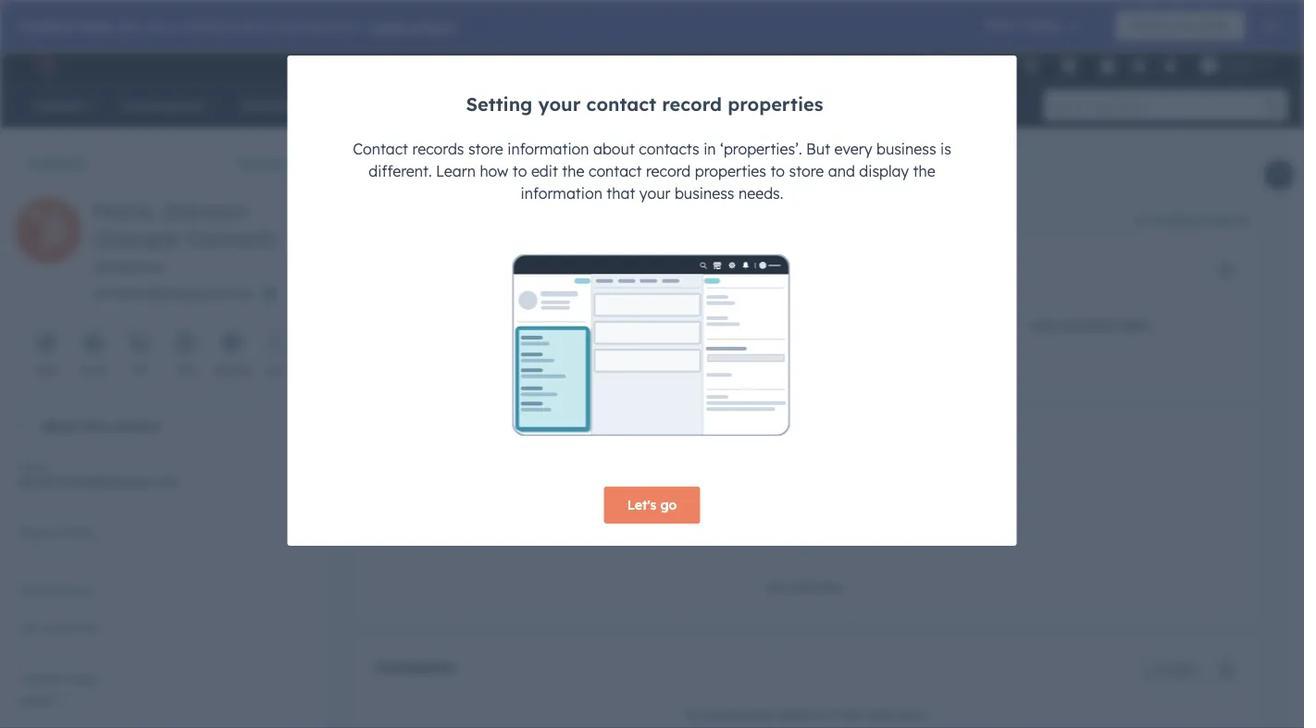Task type: describe. For each thing, give the bounding box(es) containing it.
owner
[[63, 584, 95, 598]]

0 horizontal spatial your
[[538, 93, 581, 116]]

last contacted
[[19, 621, 97, 635]]

but
[[807, 140, 831, 158]]

record inside contact records store information about contacts in 'properties'. but every business is different. learn how to edit the contact record properties to store and display the information that your business needs.
[[646, 162, 691, 181]]

learn
[[436, 162, 476, 181]]

0 vertical spatial business
[[877, 140, 937, 158]]

no for no associated objects of this type exist.
[[684, 707, 702, 723]]

how
[[480, 162, 509, 181]]

tabs
[[1211, 213, 1235, 227]]

associated
[[706, 707, 772, 723]]

contact for setting your contact record properties
[[587, 93, 657, 116]]

contact for about this contact
[[111, 418, 160, 434]]

pm
[[547, 339, 566, 355]]

'properties'.
[[720, 140, 802, 158]]

hubspot link
[[22, 55, 69, 77]]

contact records store information about contacts in 'properties'. but every business is different. learn how to edit the contact record properties to store and display the information that your business needs.
[[353, 140, 952, 203]]

no associated objects of this type exist.
[[684, 707, 928, 723]]

calling icon image
[[1022, 58, 1039, 75]]

contact owner
[[19, 584, 95, 598]]

contact for contact records store information about contacts in 'properties'. but every business is different. learn how to edit the contact record properties to store and display the information that your business needs.
[[353, 140, 408, 158]]

about
[[41, 418, 80, 434]]

phone
[[19, 525, 51, 539]]

upgrade image
[[924, 59, 941, 76]]

customize
[[1150, 213, 1207, 227]]

create date 10/18/2023 3:29 pm mdt
[[446, 319, 597, 355]]

menu containing funky
[[911, 51, 1282, 81]]

no for no activities.
[[766, 579, 784, 595]]

number
[[54, 525, 95, 539]]

1 vertical spatial information
[[521, 184, 603, 203]]

records
[[412, 140, 464, 158]]

activities button
[[466, 146, 574, 191]]

activities
[[492, 160, 548, 176]]

1 the from the left
[[562, 162, 585, 181]]

setting
[[466, 93, 533, 116]]

call
[[131, 364, 148, 377]]

mdt
[[570, 339, 597, 355]]

more
[[266, 364, 290, 377]]

every
[[835, 140, 873, 158]]

overview
[[379, 160, 440, 176]]

Last contacted text field
[[19, 631, 307, 661]]

phone number
[[19, 525, 95, 539]]

communications
[[429, 433, 552, 451]]

0 vertical spatial information
[[508, 140, 589, 158]]

hubspot image
[[33, 55, 56, 77]]

email for email
[[80, 364, 106, 377]]

contacted
[[44, 621, 97, 635]]

1 vertical spatial business
[[675, 184, 735, 203]]

of
[[824, 707, 837, 723]]

activities.
[[788, 579, 846, 595]]

maria
[[93, 197, 153, 225]]

call image
[[132, 337, 147, 352]]

add
[[1170, 663, 1191, 677]]

2 to from the left
[[771, 162, 785, 181]]

objects
[[776, 707, 820, 723]]

companies
[[374, 658, 457, 676]]

0 vertical spatial properties
[[728, 93, 824, 116]]

email image
[[86, 337, 101, 352]]

that
[[607, 184, 635, 203]]

10/18/2023
[[446, 339, 516, 355]]

about this contact
[[41, 418, 160, 434]]

lifecycle stage lead
[[755, 319, 857, 355]]

setting your contact record properties
[[466, 93, 824, 116]]

Phone number text field
[[19, 522, 307, 559]]

contact)
[[185, 225, 276, 253]]

1 vertical spatial emailmaria@hubspot.com
[[19, 474, 180, 490]]

funky button
[[1190, 51, 1280, 81]]

marketplaces button
[[1050, 51, 1089, 81]]

lifecycle for lifecycle stage lead
[[755, 319, 817, 333]]

funky town image
[[1201, 57, 1217, 74]]

lead button
[[19, 682, 307, 713]]

needs.
[[739, 184, 784, 203]]

no activities. alert
[[374, 473, 1238, 599]]

activity
[[1061, 319, 1118, 333]]

contacts link
[[15, 156, 86, 172]]

1 - from the left
[[1085, 339, 1090, 355]]

caret image
[[15, 424, 26, 428]]

display
[[860, 162, 909, 181]]

and
[[828, 162, 855, 181]]

create
[[484, 319, 527, 333]]

properties inside contact records store information about contacts in 'properties'. but every business is different. learn how to edit the contact record properties to store and display the information that your business needs.
[[695, 162, 767, 181]]

is
[[941, 140, 952, 158]]

1 to from the left
[[513, 162, 527, 181]]

type
[[866, 707, 893, 723]]

actions button
[[226, 145, 310, 182]]

go
[[661, 497, 677, 513]]

note image
[[39, 337, 54, 352]]

last activity date --
[[1030, 319, 1151, 355]]



Task type: vqa. For each thing, say whether or not it's contained in the screenshot.
the properties within the These properties will appear in the 'About this contact' sidebar in your contact records.
no



Task type: locate. For each thing, give the bounding box(es) containing it.
0 horizontal spatial the
[[562, 162, 585, 181]]

salesperson
[[93, 259, 167, 275]]

in
[[704, 140, 716, 158]]

last left activity
[[1030, 319, 1058, 333]]

store
[[468, 140, 503, 158], [789, 162, 824, 181]]

email for email emailmaria@hubspot.com
[[19, 461, 48, 475]]

0 vertical spatial email
[[80, 364, 106, 377]]

1 vertical spatial record
[[646, 162, 691, 181]]

properties down in
[[695, 162, 767, 181]]

information up the edit on the left
[[508, 140, 589, 158]]

1 vertical spatial email
[[19, 461, 48, 475]]

last for last activity date --
[[1030, 319, 1058, 333]]

1 vertical spatial last
[[19, 621, 41, 635]]

the
[[562, 162, 585, 181], [913, 162, 936, 181]]

1 horizontal spatial store
[[789, 162, 824, 181]]

0 horizontal spatial to
[[513, 162, 527, 181]]

information down the edit on the left
[[521, 184, 603, 203]]

date up pm at top left
[[531, 319, 560, 333]]

0 vertical spatial store
[[468, 140, 503, 158]]

2 vertical spatial contact
[[111, 418, 160, 434]]

1 horizontal spatial date
[[1121, 319, 1151, 333]]

contact inside contact records store information about contacts in 'properties'. but every business is different. learn how to edit the contact record properties to store and display the information that your business needs.
[[353, 140, 408, 158]]

0 vertical spatial lead
[[791, 339, 821, 355]]

contact
[[587, 93, 657, 116], [589, 162, 642, 181], [111, 418, 160, 434]]

calling icon button
[[1015, 53, 1046, 78]]

0 horizontal spatial no
[[684, 707, 702, 723]]

your
[[538, 93, 581, 116], [640, 184, 671, 203]]

1 vertical spatial this
[[840, 707, 862, 723]]

1 horizontal spatial to
[[771, 162, 785, 181]]

add button
[[1141, 658, 1203, 682]]

3:29
[[519, 339, 544, 355]]

record
[[662, 93, 722, 116], [646, 162, 691, 181]]

note
[[35, 364, 59, 377]]

email down email image
[[80, 364, 106, 377]]

recent communications
[[374, 433, 552, 451]]

1 horizontal spatial this
[[840, 707, 862, 723]]

email down the caret image
[[19, 461, 48, 475]]

help image
[[1100, 59, 1116, 76]]

customize tabs
[[1150, 213, 1235, 227]]

last
[[1030, 319, 1058, 333], [19, 621, 41, 635]]

record up in
[[662, 93, 722, 116]]

business down in
[[675, 184, 735, 203]]

settings image
[[1131, 59, 1148, 75]]

emailmaria@hubspot.com
[[93, 285, 254, 301], [19, 474, 180, 490]]

properties
[[728, 93, 824, 116], [695, 162, 767, 181]]

exist.
[[897, 707, 928, 723]]

help button
[[1092, 51, 1124, 81]]

to
[[513, 162, 527, 181], [771, 162, 785, 181]]

1 vertical spatial store
[[789, 162, 824, 181]]

1 horizontal spatial business
[[877, 140, 937, 158]]

no left activities.
[[766, 579, 784, 595]]

properties up "'properties'."
[[728, 93, 824, 116]]

0 vertical spatial contact
[[587, 93, 657, 116]]

0 vertical spatial no
[[766, 579, 784, 595]]

1 vertical spatial lead
[[19, 693, 49, 709]]

about
[[594, 140, 635, 158]]

lead
[[791, 339, 821, 355], [19, 693, 49, 709]]

last left 'contacted'
[[19, 621, 41, 635]]

1 horizontal spatial last
[[1030, 319, 1058, 333]]

lifecycle inside lifecycle stage lead
[[755, 319, 817, 333]]

maria johnson (sample contact) salesperson
[[93, 197, 276, 275]]

upgrade
[[944, 60, 996, 75]]

contact inside about this contact dropdown button
[[111, 418, 160, 434]]

0 horizontal spatial contact
[[19, 584, 60, 598]]

to left the edit on the left
[[513, 162, 527, 181]]

contacts
[[639, 140, 700, 158]]

let's go
[[627, 497, 677, 513]]

Search HubSpot search field
[[1044, 90, 1271, 121]]

0 vertical spatial this
[[84, 418, 107, 434]]

email inside email emailmaria@hubspot.com
[[19, 461, 48, 475]]

recent
[[374, 433, 425, 451]]

let's
[[627, 497, 657, 513]]

your right that
[[640, 184, 671, 203]]

contact down about
[[589, 162, 642, 181]]

lead inside lifecycle stage lead
[[791, 339, 821, 355]]

1 horizontal spatial lead
[[791, 339, 821, 355]]

your right setting
[[538, 93, 581, 116]]

search button
[[1256, 90, 1288, 121]]

0 horizontal spatial email
[[19, 461, 48, 475]]

0 horizontal spatial lifecycle
[[19, 672, 64, 686]]

0 vertical spatial your
[[538, 93, 581, 116]]

lifecycle
[[755, 319, 817, 333], [19, 672, 64, 686]]

task
[[175, 364, 196, 377]]

no left associated
[[684, 707, 702, 723]]

business
[[877, 140, 937, 158], [675, 184, 735, 203]]

more image
[[271, 337, 286, 352]]

stage
[[67, 672, 97, 686]]

2 date from the left
[[1121, 319, 1151, 333]]

0 vertical spatial lifecycle
[[755, 319, 817, 333]]

1 horizontal spatial lifecycle
[[755, 319, 817, 333]]

this right of
[[840, 707, 862, 723]]

to down "'properties'."
[[771, 162, 785, 181]]

1 horizontal spatial the
[[913, 162, 936, 181]]

edit
[[531, 162, 558, 181]]

customize tabs link
[[1125, 206, 1260, 235]]

0 vertical spatial emailmaria@hubspot.com
[[93, 285, 254, 301]]

1 vertical spatial contact
[[589, 162, 642, 181]]

0 vertical spatial record
[[662, 93, 722, 116]]

contact inside contact records store information about contacts in 'properties'. but every business is different. learn how to edit the contact record properties to store and display the information that your business needs.
[[589, 162, 642, 181]]

meeting
[[213, 364, 251, 377]]

let's go button
[[604, 487, 700, 524]]

date right activity
[[1121, 319, 1151, 333]]

lifecycle stage
[[19, 672, 97, 686]]

your inside contact records store information about contacts in 'properties'. but every business is different. learn how to edit the contact record properties to store and display the information that your business needs.
[[640, 184, 671, 203]]

overview button
[[353, 146, 466, 191]]

date inside 'create date 10/18/2023 3:29 pm mdt'
[[531, 319, 560, 333]]

this inside dropdown button
[[84, 418, 107, 434]]

0 vertical spatial last
[[1030, 319, 1058, 333]]

-
[[1085, 339, 1090, 355], [1090, 339, 1095, 355]]

lifecycle for lifecycle stage
[[19, 672, 64, 686]]

0 horizontal spatial store
[[468, 140, 503, 158]]

contact
[[353, 140, 408, 158], [19, 584, 60, 598]]

notifications image
[[1162, 59, 1179, 76]]

emailmaria@hubspot.com up number
[[19, 474, 180, 490]]

contacts
[[29, 156, 86, 172]]

store up how
[[468, 140, 503, 158]]

funky
[[1221, 58, 1253, 73]]

lead down stage
[[791, 339, 821, 355]]

menu item
[[1009, 51, 1013, 81]]

task image
[[178, 337, 193, 352]]

(sample
[[93, 225, 179, 253]]

0 horizontal spatial last
[[19, 621, 41, 635]]

navigation
[[352, 145, 575, 192]]

0 horizontal spatial this
[[84, 418, 107, 434]]

actions
[[238, 156, 286, 172]]

settings link
[[1128, 56, 1151, 75]]

date
[[531, 319, 560, 333], [1121, 319, 1151, 333]]

search image
[[1266, 99, 1279, 112]]

no inside no activities. alert
[[766, 579, 784, 595]]

lead down lifecycle stage
[[19, 693, 49, 709]]

this right about
[[84, 418, 107, 434]]

2 - from the left
[[1090, 339, 1095, 355]]

1 vertical spatial contact
[[19, 584, 60, 598]]

meeting image
[[225, 337, 239, 352]]

contact up different.
[[353, 140, 408, 158]]

no
[[766, 579, 784, 595], [684, 707, 702, 723]]

0 horizontal spatial lead
[[19, 693, 49, 709]]

different.
[[369, 162, 432, 181]]

menu
[[911, 51, 1282, 81]]

0 vertical spatial contact
[[353, 140, 408, 158]]

navigation containing overview
[[352, 145, 575, 192]]

1 horizontal spatial no
[[766, 579, 784, 595]]

1 vertical spatial lifecycle
[[19, 672, 64, 686]]

information
[[508, 140, 589, 158], [521, 184, 603, 203]]

emailmaria@hubspot.com down salesperson
[[93, 285, 254, 301]]

2 the from the left
[[913, 162, 936, 181]]

1 horizontal spatial contact
[[353, 140, 408, 158]]

1 date from the left
[[531, 319, 560, 333]]

lead inside popup button
[[19, 693, 49, 709]]

marketplaces image
[[1061, 59, 1078, 76]]

the right display
[[913, 162, 936, 181]]

contact up about
[[587, 93, 657, 116]]

business up display
[[877, 140, 937, 158]]

0 horizontal spatial date
[[531, 319, 560, 333]]

this
[[84, 418, 107, 434], [840, 707, 862, 723]]

notifications button
[[1154, 51, 1186, 81]]

stage
[[821, 319, 857, 333]]

store down but
[[789, 162, 824, 181]]

last inside "last activity date --"
[[1030, 319, 1058, 333]]

email
[[80, 364, 106, 377], [19, 461, 48, 475]]

1 horizontal spatial your
[[640, 184, 671, 203]]

contact down call
[[111, 418, 160, 434]]

date inside "last activity date --"
[[1121, 319, 1151, 333]]

1 vertical spatial no
[[684, 707, 702, 723]]

the right the edit on the left
[[562, 162, 585, 181]]

record down 'contacts'
[[646, 162, 691, 181]]

no activities.
[[766, 579, 846, 595]]

1 vertical spatial your
[[640, 184, 671, 203]]

email emailmaria@hubspot.com
[[19, 461, 180, 490]]

contact for contact owner
[[19, 584, 60, 598]]

contact left the owner
[[19, 584, 60, 598]]

1 vertical spatial properties
[[695, 162, 767, 181]]

last for last contacted
[[19, 621, 41, 635]]

johnson
[[159, 197, 248, 225]]

about this contact button
[[0, 401, 307, 451]]

0 horizontal spatial business
[[675, 184, 735, 203]]

1 horizontal spatial email
[[80, 364, 106, 377]]



